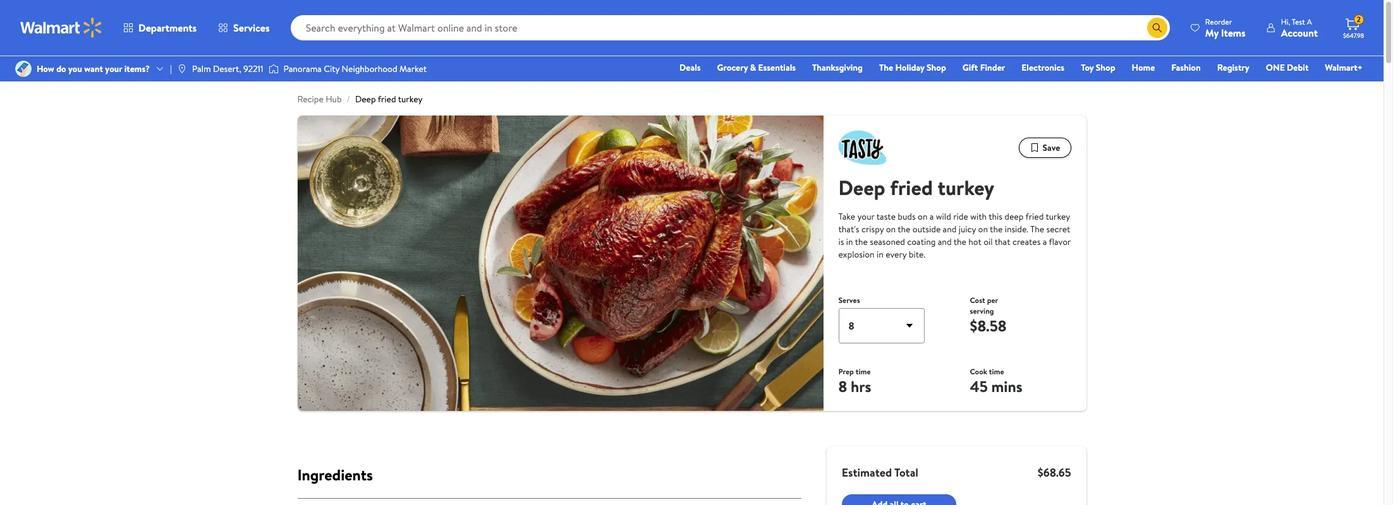 Task type: locate. For each thing, give the bounding box(es) containing it.
on right crispy
[[886, 223, 896, 236]]

the holiday shop
[[879, 61, 946, 74]]

0 horizontal spatial time
[[856, 367, 871, 377]]

that's
[[838, 223, 859, 236]]

on right juicy
[[978, 223, 988, 236]]

in
[[846, 236, 853, 248], [877, 248, 883, 261]]

city
[[324, 63, 340, 75]]

turkey up ride
[[938, 174, 994, 202]]

every
[[886, 248, 907, 261]]

your right the want on the left of the page
[[105, 63, 122, 75]]

0 horizontal spatial deep
[[355, 93, 376, 106]]

the right inside.
[[1030, 223, 1044, 236]]

shop right holiday
[[927, 61, 946, 74]]

1 vertical spatial your
[[857, 210, 875, 223]]

fried up the buds
[[890, 174, 933, 202]]

 image right 92211
[[268, 63, 278, 75]]

 image
[[15, 61, 32, 77], [268, 63, 278, 75]]

the
[[879, 61, 893, 74], [1030, 223, 1044, 236]]

1 vertical spatial the
[[1030, 223, 1044, 236]]

finder
[[980, 61, 1005, 74]]

estimated
[[842, 465, 892, 481]]

a left wild
[[930, 210, 934, 223]]

deep up take
[[838, 174, 885, 202]]

fried
[[378, 93, 396, 106], [890, 174, 933, 202], [1025, 210, 1044, 223]]

a left flavor
[[1043, 236, 1047, 248]]

92211
[[243, 63, 263, 75]]

time for hrs
[[856, 367, 871, 377]]

1 horizontal spatial turkey
[[938, 174, 994, 202]]

1 vertical spatial a
[[1043, 236, 1047, 248]]

walmart image
[[20, 18, 102, 38]]

1 horizontal spatial shop
[[1096, 61, 1115, 74]]

thanksgiving link
[[807, 61, 868, 75]]

0 horizontal spatial  image
[[15, 61, 32, 77]]

panorama
[[284, 63, 322, 75]]

prep
[[838, 367, 854, 377]]

1 horizontal spatial a
[[1043, 236, 1047, 248]]

reorder my items
[[1205, 16, 1246, 40]]

in left every
[[877, 248, 883, 261]]

hi, test a account
[[1281, 16, 1318, 40]]

1 horizontal spatial in
[[877, 248, 883, 261]]

toy shop
[[1081, 61, 1115, 74]]

shop
[[927, 61, 946, 74], [1096, 61, 1115, 74]]

turkey up flavor
[[1046, 210, 1070, 223]]

fried right deep
[[1025, 210, 1044, 223]]

time inside cook time 45 mins
[[989, 367, 1004, 377]]

serving
[[970, 306, 994, 317]]

your inside take your taste buds on a wild ride with this deep fried turkey that's crispy on the outside and juicy on the inside. the secret is in the seasoned coating and the hot oil that creates a flavor explosion in every bite.
[[857, 210, 875, 223]]

2 vertical spatial fried
[[1025, 210, 1044, 223]]

save button
[[1019, 138, 1071, 158]]

the
[[898, 223, 910, 236], [990, 223, 1003, 236], [855, 236, 868, 248], [954, 236, 966, 248]]

time inside prep time 8 hrs
[[856, 367, 871, 377]]

this
[[989, 210, 1002, 223]]

departments button
[[113, 13, 207, 43]]

2 horizontal spatial fried
[[1025, 210, 1044, 223]]

2 time from the left
[[989, 367, 1004, 377]]

neighborhood
[[342, 63, 397, 75]]

taste
[[877, 210, 896, 223]]

save
[[1043, 142, 1060, 154]]

home
[[1132, 61, 1155, 74]]

Search search field
[[291, 15, 1170, 40]]

0 horizontal spatial a
[[930, 210, 934, 223]]

45
[[970, 376, 988, 398]]

seasoned
[[870, 236, 905, 248]]

2 horizontal spatial turkey
[[1046, 210, 1070, 223]]

panorama city neighborhood market
[[284, 63, 427, 75]]

palm
[[192, 63, 211, 75]]

time right cook
[[989, 367, 1004, 377]]

take
[[838, 210, 855, 223]]

one debit link
[[1260, 61, 1314, 75]]

oil
[[984, 236, 993, 248]]

1 horizontal spatial the
[[1030, 223, 1044, 236]]

grocery & essentials
[[717, 61, 796, 74]]

on
[[918, 210, 928, 223], [886, 223, 896, 236], [978, 223, 988, 236]]

the inside take your taste buds on a wild ride with this deep fried turkey that's crispy on the outside and juicy on the inside. the secret is in the seasoned coating and the hot oil that creates a flavor explosion in every bite.
[[1030, 223, 1044, 236]]

and
[[943, 223, 957, 236], [938, 236, 952, 248]]

coating
[[907, 236, 936, 248]]

1 horizontal spatial fried
[[890, 174, 933, 202]]

turkey down market
[[398, 93, 423, 106]]

cook
[[970, 367, 987, 377]]

the left holiday
[[879, 61, 893, 74]]

and right 'coating'
[[938, 236, 952, 248]]

fried down neighborhood
[[378, 93, 396, 106]]

fried inside take your taste buds on a wild ride with this deep fried turkey that's crispy on the outside and juicy on the inside. the secret is in the seasoned coating and the hot oil that creates a flavor explosion in every bite.
[[1025, 210, 1044, 223]]

1 horizontal spatial your
[[857, 210, 875, 223]]

1 vertical spatial turkey
[[938, 174, 994, 202]]

cost per serving $8.58
[[970, 295, 1007, 337]]

market
[[399, 63, 427, 75]]

a
[[1307, 16, 1312, 27]]

flavor
[[1049, 236, 1071, 248]]

2 $647.98
[[1343, 14, 1364, 40]]

0 horizontal spatial your
[[105, 63, 122, 75]]

turkey
[[398, 93, 423, 106], [938, 174, 994, 202], [1046, 210, 1070, 223]]

recipe hub link
[[297, 93, 342, 106]]

the holiday shop link
[[873, 61, 952, 75]]

2 vertical spatial turkey
[[1046, 210, 1070, 223]]

toy shop link
[[1075, 61, 1121, 75]]

your right take
[[857, 210, 875, 223]]

my
[[1205, 26, 1219, 40]]

time right prep
[[856, 367, 871, 377]]

in right is
[[846, 236, 853, 248]]

1 horizontal spatial deep
[[838, 174, 885, 202]]

deep right /
[[355, 93, 376, 106]]

deep
[[355, 93, 376, 106], [838, 174, 885, 202]]

0 horizontal spatial shop
[[927, 61, 946, 74]]

time for mins
[[989, 367, 1004, 377]]

/
[[347, 93, 350, 106]]

0 horizontal spatial on
[[886, 223, 896, 236]]

0 vertical spatial turkey
[[398, 93, 423, 106]]

one
[[1266, 61, 1285, 74]]

 image
[[177, 64, 187, 74]]

shop right toy
[[1096, 61, 1115, 74]]

$8.58
[[970, 315, 1007, 337]]

 image left how
[[15, 61, 32, 77]]

1 horizontal spatial time
[[989, 367, 1004, 377]]

and left juicy
[[943, 223, 957, 236]]

0 horizontal spatial in
[[846, 236, 853, 248]]

electronics
[[1022, 61, 1064, 74]]

gift
[[963, 61, 978, 74]]

0 vertical spatial fried
[[378, 93, 396, 106]]

0 vertical spatial your
[[105, 63, 122, 75]]

ingredients
[[297, 465, 373, 486]]

search icon image
[[1152, 23, 1162, 33]]

on right the buds
[[918, 210, 928, 223]]

1 horizontal spatial  image
[[268, 63, 278, 75]]

a
[[930, 210, 934, 223], [1043, 236, 1047, 248]]

0 vertical spatial the
[[879, 61, 893, 74]]

2 shop from the left
[[1096, 61, 1115, 74]]

the right taste
[[898, 223, 910, 236]]

0 horizontal spatial turkey
[[398, 93, 423, 106]]

1 time from the left
[[856, 367, 871, 377]]

Walmart Site-Wide search field
[[291, 15, 1170, 40]]



Task type: describe. For each thing, give the bounding box(es) containing it.
 image for how
[[15, 61, 32, 77]]

account
[[1281, 26, 1318, 40]]

items
[[1221, 26, 1246, 40]]

&
[[750, 61, 756, 74]]

take your taste buds on a wild ride with this deep fried turkey that's crispy on the outside and juicy on the inside. the secret is in the seasoned coating and the hot oil that creates a flavor explosion in every bite.
[[838, 210, 1071, 261]]

recipe hub / deep fried turkey
[[297, 93, 423, 106]]

how
[[37, 63, 54, 75]]

secret
[[1046, 223, 1070, 236]]

1 horizontal spatial on
[[918, 210, 928, 223]]

gift finder link
[[957, 61, 1011, 75]]

total
[[894, 465, 918, 481]]

holiday
[[895, 61, 925, 74]]

ride
[[953, 210, 968, 223]]

hot
[[968, 236, 982, 248]]

deals
[[680, 61, 701, 74]]

test
[[1292, 16, 1305, 27]]

fashion link
[[1166, 61, 1206, 75]]

0 horizontal spatial the
[[879, 61, 893, 74]]

cost
[[970, 295, 985, 306]]

items?
[[124, 63, 150, 75]]

reorder
[[1205, 16, 1232, 27]]

registry link
[[1211, 61, 1255, 75]]

that
[[995, 236, 1010, 248]]

registry
[[1217, 61, 1249, 74]]

hi,
[[1281, 16, 1290, 27]]

thanksgiving
[[812, 61, 863, 74]]

serves
[[838, 295, 860, 306]]

do
[[56, 63, 66, 75]]

|
[[170, 63, 172, 75]]

the right is
[[855, 236, 868, 248]]

gift finder
[[963, 61, 1005, 74]]

logo image
[[838, 131, 886, 165]]

services
[[233, 21, 270, 35]]

fashion
[[1171, 61, 1201, 74]]

cook time 45 mins
[[970, 367, 1022, 398]]

is
[[838, 236, 844, 248]]

services button
[[207, 13, 280, 43]]

explosion
[[838, 248, 875, 261]]

grocery & essentials link
[[711, 61, 801, 75]]

inside.
[[1005, 223, 1028, 236]]

toy
[[1081, 61, 1094, 74]]

$647.98
[[1343, 31, 1364, 40]]

with
[[970, 210, 987, 223]]

departments
[[138, 21, 197, 35]]

per
[[987, 295, 998, 306]]

deals link
[[674, 61, 706, 75]]

 image for panorama
[[268, 63, 278, 75]]

0 horizontal spatial fried
[[378, 93, 396, 106]]

palm desert, 92211
[[192, 63, 263, 75]]

the left inside.
[[990, 223, 1003, 236]]

want
[[84, 63, 103, 75]]

saved image
[[1030, 143, 1040, 153]]

creates
[[1012, 236, 1041, 248]]

0 vertical spatial a
[[930, 210, 934, 223]]

1 vertical spatial deep
[[838, 174, 885, 202]]

bite.
[[909, 248, 925, 261]]

the left the "hot"
[[954, 236, 966, 248]]

juicy
[[959, 223, 976, 236]]

deep fried turkey image
[[297, 116, 823, 411]]

grocery
[[717, 61, 748, 74]]

crispy
[[861, 223, 884, 236]]

1 shop from the left
[[927, 61, 946, 74]]

home link
[[1126, 61, 1161, 75]]

one debit
[[1266, 61, 1309, 74]]

prep time 8 hrs
[[838, 367, 871, 398]]

debit
[[1287, 61, 1309, 74]]

$68.65
[[1038, 465, 1071, 481]]

2
[[1357, 14, 1361, 25]]

deep
[[1005, 210, 1024, 223]]

1 vertical spatial fried
[[890, 174, 933, 202]]

buds
[[898, 210, 916, 223]]

hrs
[[851, 376, 871, 398]]

desert,
[[213, 63, 241, 75]]

how do you want your items?
[[37, 63, 150, 75]]

walmart+
[[1325, 61, 1363, 74]]

0 vertical spatial deep
[[355, 93, 376, 106]]

outside
[[913, 223, 941, 236]]

walmart+ link
[[1319, 61, 1368, 75]]

turkey inside take your taste buds on a wild ride with this deep fried turkey that's crispy on the outside and juicy on the inside. the secret is in the seasoned coating and the hot oil that creates a flavor explosion in every bite.
[[1046, 210, 1070, 223]]

wild
[[936, 210, 951, 223]]

hub
[[326, 93, 342, 106]]

you
[[68, 63, 82, 75]]

estimated total
[[842, 465, 918, 481]]

2 horizontal spatial on
[[978, 223, 988, 236]]



Task type: vqa. For each thing, say whether or not it's contained in the screenshot.
HS related to the "options" link corresponding to Add to Favorites list, American Tourister Cascade HS 20" Carry-on Luggage icon
no



